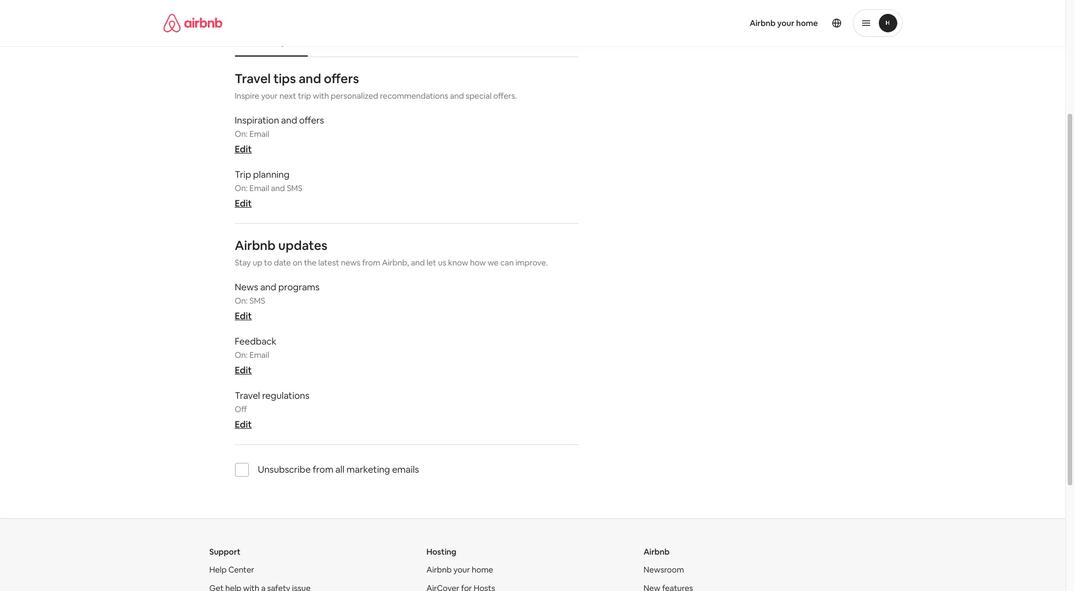 Task type: locate. For each thing, give the bounding box(es) containing it.
email inside inspiration and offers on: email edit
[[250, 129, 269, 139]]

offers and updates
[[235, 37, 308, 47]]

1 vertical spatial travel
[[235, 390, 260, 402]]

0 vertical spatial home
[[797, 18, 819, 28]]

0 vertical spatial offers
[[324, 71, 359, 87]]

edit button
[[235, 143, 252, 155], [235, 198, 252, 210], [235, 310, 252, 323], [235, 365, 252, 377], [235, 419, 252, 431]]

offers up personalized
[[324, 71, 359, 87]]

2 edit from the top
[[235, 198, 252, 210]]

1 vertical spatial email
[[250, 183, 269, 194]]

0 horizontal spatial airbnb your home link
[[427, 565, 494, 576]]

off
[[235, 405, 247, 415]]

airbnb your home inside profile element
[[750, 18, 819, 28]]

home
[[797, 18, 819, 28], [472, 565, 494, 576]]

edit up the feedback
[[235, 310, 252, 323]]

1 edit from the top
[[235, 143, 252, 155]]

1 horizontal spatial airbnb your home link
[[743, 11, 826, 35]]

email down "inspiration"
[[250, 129, 269, 139]]

updates up on
[[278, 238, 328, 254]]

1 horizontal spatial airbnb your home
[[750, 18, 819, 28]]

3 edit from the top
[[235, 310, 252, 323]]

sms
[[287, 183, 303, 194], [250, 296, 265, 306]]

sms down planning
[[287, 183, 303, 194]]

travel
[[235, 71, 271, 87], [235, 390, 260, 402]]

marketing
[[347, 464, 390, 476]]

4 on: from the top
[[235, 350, 248, 361]]

updates inside button
[[277, 37, 308, 47]]

edit inside news and programs on: sms edit
[[235, 310, 252, 323]]

2 travel from the top
[[235, 390, 260, 402]]

edit button down off
[[235, 419, 252, 431]]

travel tips and offers inspire your next trip with personalized recommendations and special offers.
[[235, 71, 517, 101]]

and down planning
[[271, 183, 285, 194]]

edit up trip on the left top of page
[[235, 143, 252, 155]]

3 edit button from the top
[[235, 310, 252, 323]]

1 on: from the top
[[235, 129, 248, 139]]

email down the feedback
[[250, 350, 269, 361]]

latest
[[319, 258, 339, 268]]

offers and updates tab panel
[[235, 71, 579, 491]]

0 vertical spatial your
[[778, 18, 795, 28]]

and right offers
[[261, 37, 275, 47]]

sms inside trip planning on: email and sms edit
[[287, 183, 303, 194]]

1 horizontal spatial sms
[[287, 183, 303, 194]]

offers down trip
[[299, 114, 324, 127]]

2 email from the top
[[250, 183, 269, 194]]

1 vertical spatial from
[[313, 464, 334, 476]]

edit button for trip
[[235, 198, 252, 210]]

on: down news on the top of page
[[235, 296, 248, 306]]

home inside profile element
[[797, 18, 819, 28]]

on: inside news and programs on: sms edit
[[235, 296, 248, 306]]

1 horizontal spatial home
[[797, 18, 819, 28]]

to
[[264, 258, 272, 268]]

0 horizontal spatial airbnb your home
[[427, 565, 494, 576]]

2 on: from the top
[[235, 183, 248, 194]]

emails
[[392, 464, 419, 476]]

the
[[304, 258, 317, 268]]

edit inside inspiration and offers on: email edit
[[235, 143, 252, 155]]

tab list
[[229, 28, 579, 57]]

from left all on the left of page
[[313, 464, 334, 476]]

and right news on the top of page
[[260, 281, 277, 294]]

0 vertical spatial sms
[[287, 183, 303, 194]]

travel for regulations
[[235, 390, 260, 402]]

1 vertical spatial sms
[[250, 296, 265, 306]]

hosting
[[427, 547, 457, 558]]

1 travel from the top
[[235, 71, 271, 87]]

0 horizontal spatial home
[[472, 565, 494, 576]]

date
[[274, 258, 291, 268]]

travel regulations off edit
[[235, 390, 310, 431]]

offers and updates button
[[229, 31, 314, 53]]

1 vertical spatial offers
[[299, 114, 324, 127]]

and up trip
[[299, 71, 321, 87]]

from right news
[[362, 258, 381, 268]]

edit button for inspiration
[[235, 143, 252, 155]]

travel inside travel regulations off edit
[[235, 390, 260, 402]]

trip planning on: email and sms edit
[[235, 169, 303, 210]]

and inside button
[[261, 37, 275, 47]]

edit button for feedback
[[235, 365, 252, 377]]

email
[[250, 129, 269, 139], [250, 183, 269, 194], [250, 350, 269, 361]]

on:
[[235, 129, 248, 139], [235, 183, 248, 194], [235, 296, 248, 306], [235, 350, 248, 361]]

3 on: from the top
[[235, 296, 248, 306]]

2 vertical spatial email
[[250, 350, 269, 361]]

and down the next
[[281, 114, 297, 127]]

0 vertical spatial from
[[362, 258, 381, 268]]

0 vertical spatial airbnb your home
[[750, 18, 819, 28]]

travel up inspire at the left
[[235, 71, 271, 87]]

on: down "inspiration"
[[235, 129, 248, 139]]

from inside airbnb updates stay up to date on the latest news from airbnb, and let us know how we can improve.
[[362, 258, 381, 268]]

edit button for news
[[235, 310, 252, 323]]

on: down the feedback
[[235, 350, 248, 361]]

edit button down trip on the left top of page
[[235, 198, 252, 210]]

5 edit from the top
[[235, 419, 252, 431]]

from
[[362, 258, 381, 268], [313, 464, 334, 476]]

4 edit from the top
[[235, 365, 252, 377]]

airbnb
[[750, 18, 776, 28], [235, 238, 276, 254], [644, 547, 670, 558], [427, 565, 452, 576]]

airbnb your home
[[750, 18, 819, 28], [427, 565, 494, 576]]

edit down the feedback
[[235, 365, 252, 377]]

tips
[[274, 71, 296, 87]]

email inside trip planning on: email and sms edit
[[250, 183, 269, 194]]

1 vertical spatial home
[[472, 565, 494, 576]]

sms inside news and programs on: sms edit
[[250, 296, 265, 306]]

updates
[[277, 37, 308, 47], [278, 238, 328, 254]]

and inside trip planning on: email and sms edit
[[271, 183, 285, 194]]

notifications element
[[229, 28, 579, 491]]

edit down off
[[235, 419, 252, 431]]

email down planning
[[250, 183, 269, 194]]

edit down trip on the left top of page
[[235, 198, 252, 210]]

airbnb your home link
[[743, 11, 826, 35], [427, 565, 494, 576]]

on: inside inspiration and offers on: email edit
[[235, 129, 248, 139]]

on: down trip on the left top of page
[[235, 183, 248, 194]]

account button
[[317, 31, 362, 53]]

1 email from the top
[[250, 129, 269, 139]]

recommendations
[[380, 91, 449, 101]]

sms down news on the top of page
[[250, 296, 265, 306]]

2 vertical spatial your
[[454, 565, 470, 576]]

and left let
[[411, 258, 425, 268]]

on: inside feedback on: email edit
[[235, 350, 248, 361]]

1 horizontal spatial from
[[362, 258, 381, 268]]

0 vertical spatial travel
[[235, 71, 271, 87]]

and inside airbnb updates stay up to date on the latest news from airbnb, and let us know how we can improve.
[[411, 258, 425, 268]]

help
[[209, 565, 227, 576]]

updates inside airbnb updates stay up to date on the latest news from airbnb, and let us know how we can improve.
[[278, 238, 328, 254]]

1 edit button from the top
[[235, 143, 252, 155]]

1 vertical spatial airbnb your home
[[427, 565, 494, 576]]

1 vertical spatial updates
[[278, 238, 328, 254]]

support
[[209, 547, 241, 558]]

0 horizontal spatial your
[[261, 91, 278, 101]]

offers
[[324, 71, 359, 87], [299, 114, 324, 127]]

travel inside travel tips and offers inspire your next trip with personalized recommendations and special offers.
[[235, 71, 271, 87]]

your
[[778, 18, 795, 28], [261, 91, 278, 101], [454, 565, 470, 576]]

improve.
[[516, 258, 548, 268]]

0 vertical spatial email
[[250, 129, 269, 139]]

edit button up the feedback
[[235, 310, 252, 323]]

travel up off
[[235, 390, 260, 402]]

group
[[235, 0, 579, 16]]

0 vertical spatial updates
[[277, 37, 308, 47]]

0 vertical spatial airbnb your home link
[[743, 11, 826, 35]]

edit button up trip on the left top of page
[[235, 143, 252, 155]]

0 horizontal spatial sms
[[250, 296, 265, 306]]

offers.
[[494, 91, 517, 101]]

inspire
[[235, 91, 260, 101]]

help center link
[[209, 565, 254, 576]]

offers inside inspiration and offers on: email edit
[[299, 114, 324, 127]]

trip
[[298, 91, 311, 101]]

edit button down the feedback
[[235, 365, 252, 377]]

edit
[[235, 143, 252, 155], [235, 198, 252, 210], [235, 310, 252, 323], [235, 365, 252, 377], [235, 419, 252, 431]]

2 horizontal spatial your
[[778, 18, 795, 28]]

and
[[261, 37, 275, 47], [299, 71, 321, 87], [450, 91, 464, 101], [281, 114, 297, 127], [271, 183, 285, 194], [411, 258, 425, 268], [260, 281, 277, 294]]

3 email from the top
[[250, 350, 269, 361]]

we
[[488, 258, 499, 268]]

4 edit button from the top
[[235, 365, 252, 377]]

stay
[[235, 258, 251, 268]]

can
[[501, 258, 514, 268]]

on
[[293, 258, 302, 268]]

and left special
[[450, 91, 464, 101]]

airbnb inside airbnb updates stay up to date on the latest news from airbnb, and let us know how we can improve.
[[235, 238, 276, 254]]

help center
[[209, 565, 254, 576]]

2 edit button from the top
[[235, 198, 252, 210]]

5 edit button from the top
[[235, 419, 252, 431]]

1 vertical spatial your
[[261, 91, 278, 101]]

updates up tips
[[277, 37, 308, 47]]



Task type: describe. For each thing, give the bounding box(es) containing it.
edit inside travel regulations off edit
[[235, 419, 252, 431]]

edit button for travel
[[235, 419, 252, 431]]

airbnb updates stay up to date on the latest news from airbnb, and let us know how we can improve.
[[235, 238, 548, 268]]

airbnb,
[[382, 258, 409, 268]]

offers
[[235, 37, 259, 47]]

travel for tips
[[235, 71, 271, 87]]

trip
[[235, 169, 251, 181]]

and inside inspiration and offers on: email edit
[[281, 114, 297, 127]]

offers inside travel tips and offers inspire your next trip with personalized recommendations and special offers.
[[324, 71, 359, 87]]

on: inside trip planning on: email and sms edit
[[235, 183, 248, 194]]

up
[[253, 258, 262, 268]]

news
[[235, 281, 258, 294]]

and inside news and programs on: sms edit
[[260, 281, 277, 294]]

know
[[448, 258, 469, 268]]

newsroom
[[644, 565, 685, 576]]

let
[[427, 258, 437, 268]]

email inside feedback on: email edit
[[250, 350, 269, 361]]

feedback on: email edit
[[235, 336, 277, 377]]

planning
[[253, 169, 290, 181]]

edit inside trip planning on: email and sms edit
[[235, 198, 252, 210]]

inspiration
[[235, 114, 279, 127]]

profile element
[[547, 0, 903, 46]]

1 vertical spatial airbnb your home link
[[427, 565, 494, 576]]

tab list containing offers and updates
[[229, 28, 579, 57]]

your inside travel tips and offers inspire your next trip with personalized recommendations and special offers.
[[261, 91, 278, 101]]

programs
[[279, 281, 320, 294]]

1 horizontal spatial your
[[454, 565, 470, 576]]

edit inside feedback on: email edit
[[235, 365, 252, 377]]

inspiration and offers on: email edit
[[235, 114, 324, 155]]

account
[[323, 37, 356, 47]]

center
[[229, 565, 254, 576]]

us
[[438, 258, 447, 268]]

with
[[313, 91, 329, 101]]

personalized
[[331, 91, 379, 101]]

0 horizontal spatial from
[[313, 464, 334, 476]]

airbnb inside profile element
[[750, 18, 776, 28]]

next
[[280, 91, 296, 101]]

feedback
[[235, 336, 277, 348]]

special
[[466, 91, 492, 101]]

airbnb your home link inside profile element
[[743, 11, 826, 35]]

unsubscribe from all marketing emails
[[258, 464, 419, 476]]

news
[[341, 258, 361, 268]]

unsubscribe
[[258, 464, 311, 476]]

news and programs on: sms edit
[[235, 281, 320, 323]]

regulations
[[262, 390, 310, 402]]

your inside profile element
[[778, 18, 795, 28]]

how
[[470, 258, 486, 268]]

all
[[336, 464, 345, 476]]

newsroom link
[[644, 565, 685, 576]]



Task type: vqa. For each thing, say whether or not it's contained in the screenshot.
Account at the top
yes



